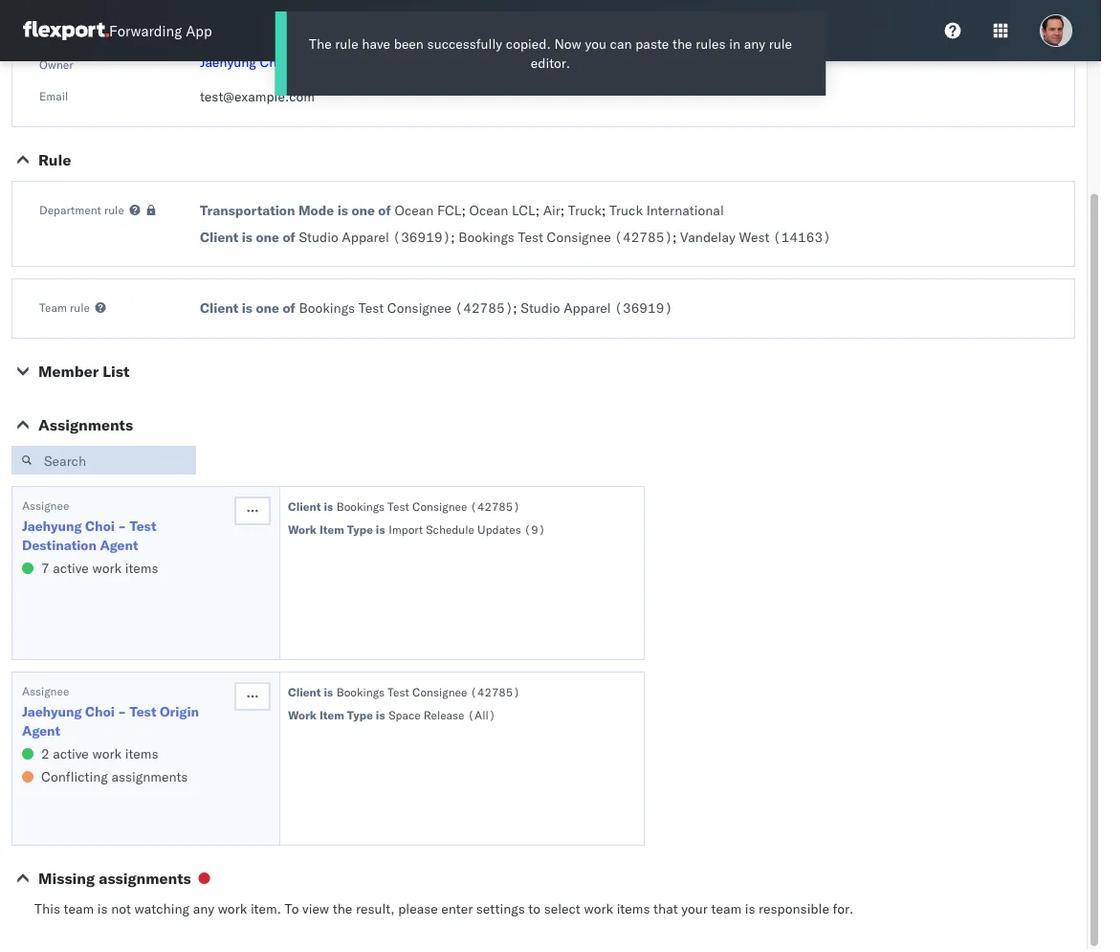 Task type: vqa. For each thing, say whether or not it's contained in the screenshot.
SETTINGS at bottom
yes



Task type: locate. For each thing, give the bounding box(es) containing it.
client is bookings test consignee (42785) for jaehyung choi - test destination agent
[[288, 499, 520, 513]]

work item type is left "space"
[[288, 708, 385, 722]]

the left rules
[[673, 35, 692, 52]]

jaehyung choi - test partner ops manager link
[[200, 54, 461, 70]]

missing assignments
[[38, 869, 191, 888]]

- up 2 active work items
[[118, 703, 126, 720]]

1 vertical spatial active
[[53, 745, 89, 762]]

this team is not watching any work item. to view the result, please enter settings to select work items that your team is responsible for.
[[34, 901, 854, 917]]

7 active work items
[[41, 560, 158, 577]]

0 vertical spatial item
[[320, 522, 344, 536]]

rule for the rule have been successfully copied. now you can paste the rules in any rule editor.
[[335, 35, 359, 52]]

rule right department
[[104, 202, 124, 217]]

type left import
[[347, 522, 373, 536]]

1 horizontal spatial ocean
[[469, 202, 509, 219]]

settings
[[476, 901, 525, 917]]

paste
[[636, 35, 669, 52]]

work down jaehyung choi - test destination agent link
[[92, 560, 122, 577]]

jaehyung for jaehyung choi - test destination agent
[[22, 518, 82, 534]]

bookings
[[459, 229, 515, 245], [299, 300, 355, 316], [337, 499, 385, 513], [337, 685, 385, 699]]

0 vertical spatial active
[[53, 560, 89, 577]]

team rule
[[39, 300, 90, 314]]

0 vertical spatial assignments
[[111, 768, 188, 785]]

destination
[[22, 537, 97, 554]]

test
[[303, 54, 329, 70], [518, 229, 543, 245], [359, 300, 384, 316], [388, 499, 409, 513], [130, 518, 156, 534], [388, 685, 409, 699], [130, 703, 156, 720]]

2 client is bookings test consignee (42785) from the top
[[288, 685, 520, 699]]

items
[[125, 560, 158, 577], [125, 745, 158, 762], [617, 901, 650, 917]]

1 horizontal spatial studio
[[521, 300, 560, 316]]

type
[[347, 522, 373, 536], [347, 708, 373, 722]]

2 type from the top
[[347, 708, 373, 722]]

choi inside 'assignee jaehyung choi - test origin agent'
[[85, 703, 115, 720]]

choi up 7 active work items
[[85, 518, 115, 534]]

(all)
[[468, 708, 496, 722]]

1 horizontal spatial (36919)
[[615, 300, 673, 316]]

client is bookings test consignee (42785) for jaehyung choi - test origin agent
[[288, 685, 520, 699]]

0 vertical spatial items
[[125, 560, 158, 577]]

forwarding
[[109, 22, 182, 40]]

1 horizontal spatial any
[[744, 35, 766, 52]]

1 vertical spatial (36919)
[[615, 300, 673, 316]]

0 vertical spatial agent
[[100, 537, 138, 554]]

list
[[103, 362, 130, 381]]

1 active from the top
[[53, 560, 89, 577]]

truck right air
[[568, 202, 602, 219]]

;
[[462, 202, 466, 219], [536, 202, 540, 219], [561, 202, 565, 219], [602, 202, 606, 219], [451, 229, 455, 245], [673, 229, 677, 245], [513, 300, 517, 316]]

2 work from the top
[[288, 708, 317, 722]]

select
[[544, 901, 581, 917]]

1 vertical spatial work
[[288, 708, 317, 722]]

editor.
[[531, 55, 571, 71]]

work right the select
[[584, 901, 613, 917]]

0 vertical spatial the
[[673, 35, 692, 52]]

jaehyung inside assignee jaehyung choi - test destination agent
[[22, 518, 82, 534]]

1 vertical spatial one
[[256, 229, 279, 245]]

- for jaehyung choi - test destination agent
[[118, 518, 126, 534]]

1 vertical spatial client is one of
[[200, 300, 296, 316]]

assignments up the watching
[[99, 869, 191, 888]]

0 horizontal spatial agent
[[22, 723, 60, 739]]

7
[[41, 560, 49, 577]]

1 vertical spatial the
[[333, 901, 352, 917]]

consignee
[[547, 229, 611, 245], [387, 300, 452, 316], [412, 499, 467, 513], [412, 685, 467, 699]]

1 team from the left
[[64, 901, 94, 917]]

1 item from the top
[[320, 522, 344, 536]]

origin
[[160, 703, 199, 720]]

team right your
[[712, 901, 742, 917]]

the rule have been successfully copied. now you can paste the rules in any rule editor.
[[309, 35, 792, 71]]

2 work item type is from the top
[[288, 708, 385, 722]]

result,
[[356, 901, 395, 917]]

1 vertical spatial type
[[347, 708, 373, 722]]

assignee inside assignee jaehyung choi - test destination agent
[[22, 498, 69, 512]]

ocean left the fcl
[[395, 202, 434, 219]]

2 active from the top
[[53, 745, 89, 762]]

work item type is left import
[[288, 522, 385, 536]]

0 vertical spatial (36919)
[[393, 229, 451, 245]]

team right this at the bottom of the page
[[64, 901, 94, 917]]

1 horizontal spatial agent
[[100, 537, 138, 554]]

jaehyung for jaehyung choi - test origin agent
[[22, 703, 82, 720]]

1 horizontal spatial team
[[712, 901, 742, 917]]

0 vertical spatial apparel
[[342, 229, 389, 245]]

- for jaehyung choi - test origin agent
[[118, 703, 126, 720]]

0 vertical spatial work
[[288, 522, 317, 536]]

choi
[[260, 54, 288, 70], [85, 518, 115, 534], [85, 703, 115, 720]]

assignee up the 2
[[22, 684, 69, 698]]

1 vertical spatial assignments
[[99, 869, 191, 888]]

agent up 7 active work items
[[100, 537, 138, 554]]

1 vertical spatial client is bookings test consignee (42785)
[[288, 685, 520, 699]]

jaehyung inside 'assignee jaehyung choi - test origin agent'
[[22, 703, 82, 720]]

rule right team
[[70, 300, 90, 314]]

0 vertical spatial client is bookings test consignee (42785)
[[288, 499, 520, 513]]

work
[[288, 522, 317, 536], [288, 708, 317, 722]]

0 horizontal spatial ocean
[[395, 202, 434, 219]]

1 client is bookings test consignee (42785) from the top
[[288, 499, 520, 513]]

2 item from the top
[[320, 708, 344, 722]]

1 vertical spatial jaehyung
[[22, 518, 82, 534]]

type left "space"
[[347, 708, 373, 722]]

1 vertical spatial item
[[320, 708, 344, 722]]

1 horizontal spatial apparel
[[564, 300, 611, 316]]

0 vertical spatial client is one of
[[200, 229, 296, 245]]

ocean
[[395, 202, 434, 219], [469, 202, 509, 219]]

work
[[92, 560, 122, 577], [92, 745, 122, 762], [218, 901, 247, 917], [584, 901, 613, 917]]

1 work from the top
[[288, 522, 317, 536]]

1 assignee from the top
[[22, 498, 69, 512]]

1 client is one of from the top
[[200, 229, 296, 245]]

agent up the 2
[[22, 723, 60, 739]]

1 vertical spatial apparel
[[564, 300, 611, 316]]

lcl
[[512, 202, 536, 219]]

1 vertical spatial work item type is
[[288, 708, 385, 722]]

0 horizontal spatial apparel
[[342, 229, 389, 245]]

active right 7
[[53, 560, 89, 577]]

item
[[320, 522, 344, 536], [320, 708, 344, 722]]

items for 7 active work items
[[125, 560, 158, 577]]

choi inside assignee jaehyung choi - test destination agent
[[85, 518, 115, 534]]

not
[[111, 901, 131, 917]]

client is one of
[[200, 229, 296, 245], [200, 300, 296, 316]]

assignee for jaehyung choi - test destination agent
[[22, 498, 69, 512]]

item left "space"
[[320, 708, 344, 722]]

the
[[673, 35, 692, 52], [333, 901, 352, 917]]

conflicting
[[41, 768, 108, 785]]

items down jaehyung choi - test origin agent "link"
[[125, 745, 158, 762]]

- inside assignee jaehyung choi - test destination agent
[[118, 518, 126, 534]]

2 client is one of from the top
[[200, 300, 296, 316]]

1 vertical spatial -
[[118, 518, 126, 534]]

1 work item type is from the top
[[288, 522, 385, 536]]

rule
[[335, 35, 359, 52], [769, 35, 792, 52], [104, 202, 124, 217], [70, 300, 90, 314]]

(36919)
[[393, 229, 451, 245], [615, 300, 673, 316]]

work left the 'item.'
[[218, 901, 247, 917]]

work item type is
[[288, 522, 385, 536], [288, 708, 385, 722]]

of
[[378, 202, 391, 219], [283, 229, 296, 245], [283, 300, 296, 316]]

jaehyung
[[200, 54, 256, 70], [22, 518, 82, 534], [22, 703, 82, 720]]

1 vertical spatial any
[[193, 901, 214, 917]]

-
[[291, 54, 300, 70], [118, 518, 126, 534], [118, 703, 126, 720]]

items down jaehyung choi - test destination agent link
[[125, 560, 158, 577]]

studio down studio apparel (36919) ; bookings test consignee (42785) ; vandelay west (14163)
[[521, 300, 560, 316]]

active
[[53, 560, 89, 577], [53, 745, 89, 762]]

agent inside 'assignee jaehyung choi - test origin agent'
[[22, 723, 60, 739]]

apparel
[[342, 229, 389, 245], [564, 300, 611, 316]]

1 truck from the left
[[568, 202, 602, 219]]

jaehyung up the 2
[[22, 703, 82, 720]]

studio down mode
[[299, 229, 338, 245]]

0 horizontal spatial team
[[64, 901, 94, 917]]

assignee for jaehyung choi - test origin agent
[[22, 684, 69, 698]]

1 vertical spatial agent
[[22, 723, 60, 739]]

team
[[64, 901, 94, 917], [712, 901, 742, 917]]

client
[[200, 229, 239, 245], [200, 300, 239, 316], [288, 499, 321, 513], [288, 685, 321, 699]]

1 vertical spatial items
[[125, 745, 158, 762]]

rule up the partner
[[335, 35, 359, 52]]

any
[[744, 35, 766, 52], [193, 901, 214, 917]]

item.
[[251, 901, 281, 917]]

assignments
[[111, 768, 188, 785], [99, 869, 191, 888]]

flexport. image
[[23, 21, 109, 40]]

vandelay
[[680, 229, 736, 245]]

choi up 2 active work items
[[85, 703, 115, 720]]

1 type from the top
[[347, 522, 373, 536]]

2 vertical spatial of
[[283, 300, 296, 316]]

of for studio apparel (36919)
[[283, 229, 296, 245]]

0 horizontal spatial the
[[333, 901, 352, 917]]

one
[[352, 202, 375, 219], [256, 229, 279, 245], [256, 300, 279, 316]]

2 vertical spatial choi
[[85, 703, 115, 720]]

item left import
[[320, 522, 344, 536]]

any right the watching
[[193, 901, 214, 917]]

2 vertical spatial jaehyung
[[22, 703, 82, 720]]

2 vertical spatial -
[[118, 703, 126, 720]]

1 horizontal spatial truck
[[609, 202, 643, 219]]

jaehyung down app
[[200, 54, 256, 70]]

agent for jaehyung choi - test destination agent
[[100, 537, 138, 554]]

2 truck from the left
[[609, 202, 643, 219]]

active up conflicting
[[53, 745, 89, 762]]

1 vertical spatial choi
[[85, 518, 115, 534]]

0 vertical spatial any
[[744, 35, 766, 52]]

client is bookings test consignee (42785)
[[288, 499, 520, 513], [288, 685, 520, 699]]

1 horizontal spatial the
[[673, 35, 692, 52]]

any right in
[[744, 35, 766, 52]]

1 vertical spatial studio
[[521, 300, 560, 316]]

import
[[389, 522, 423, 536]]

truck left international at right top
[[609, 202, 643, 219]]

items left that
[[617, 901, 650, 917]]

2 vertical spatial one
[[256, 300, 279, 316]]

watching
[[135, 901, 190, 917]]

choi up test@example.com
[[260, 54, 288, 70]]

assignee jaehyung choi - test origin agent
[[22, 684, 199, 739]]

bookings test consignee (42785) ; studio apparel (36919)
[[299, 300, 673, 316]]

choi for jaehyung choi - test destination agent
[[85, 518, 115, 534]]

assignments down 2 active work items
[[111, 768, 188, 785]]

0 vertical spatial studio
[[299, 229, 338, 245]]

0 vertical spatial work item type is
[[288, 522, 385, 536]]

truck
[[568, 202, 602, 219], [609, 202, 643, 219]]

assignee up destination
[[22, 498, 69, 512]]

apparel down transportation mode is one of
[[342, 229, 389, 245]]

type for jaehyung choi - test destination agent
[[347, 522, 373, 536]]

apparel down studio apparel (36919) ; bookings test consignee (42785) ; vandelay west (14163)
[[564, 300, 611, 316]]

the
[[309, 35, 332, 52]]

2 assignee from the top
[[22, 684, 69, 698]]

jaehyung up destination
[[22, 518, 82, 534]]

0 vertical spatial type
[[347, 522, 373, 536]]

member
[[38, 362, 99, 381]]

0 vertical spatial choi
[[260, 54, 288, 70]]

one for bookings test consignee (42785)
[[256, 300, 279, 316]]

partner
[[332, 54, 377, 70]]

assignee inside 'assignee jaehyung choi - test origin agent'
[[22, 684, 69, 698]]

ocean left the lcl
[[469, 202, 509, 219]]

the inside the rule have been successfully copied. now you can paste the rules in any rule editor.
[[673, 35, 692, 52]]

- inside 'assignee jaehyung choi - test origin agent'
[[118, 703, 126, 720]]

client is bookings test consignee (42785) up import
[[288, 499, 520, 513]]

(14163)
[[773, 229, 831, 245]]

0 horizontal spatial truck
[[568, 202, 602, 219]]

1 vertical spatial of
[[283, 229, 296, 245]]

rule for team rule
[[70, 300, 90, 314]]

1 vertical spatial assignee
[[22, 684, 69, 698]]

item for jaehyung choi - test origin agent
[[320, 708, 344, 722]]

agent inside assignee jaehyung choi - test destination agent
[[100, 537, 138, 554]]

- up 7 active work items
[[118, 518, 126, 534]]

assignments for missing assignments
[[99, 869, 191, 888]]

enter
[[441, 901, 473, 917]]

studio
[[299, 229, 338, 245], [521, 300, 560, 316]]

0 vertical spatial assignee
[[22, 498, 69, 512]]

client is bookings test consignee (42785) up "space"
[[288, 685, 520, 699]]

the right view
[[333, 901, 352, 917]]

- up test@example.com
[[291, 54, 300, 70]]

assignee
[[22, 498, 69, 512], [22, 684, 69, 698]]



Task type: describe. For each thing, give the bounding box(es) containing it.
0 vertical spatial -
[[291, 54, 300, 70]]

test@example.com
[[200, 88, 315, 105]]

department rule
[[39, 202, 124, 217]]

choi for jaehyung choi - test origin agent
[[85, 703, 115, 720]]

app
[[186, 22, 212, 40]]

jaehyung choi - test partner ops manager
[[200, 54, 461, 70]]

0 vertical spatial of
[[378, 202, 391, 219]]

that
[[654, 901, 678, 917]]

2 vertical spatial items
[[617, 901, 650, 917]]

international
[[647, 202, 724, 219]]

work up conflicting assignments
[[92, 745, 122, 762]]

work for jaehyung choi - test origin agent
[[288, 708, 317, 722]]

missing
[[38, 869, 95, 888]]

jaehyung choi - test origin agent link
[[22, 702, 233, 741]]

one for studio apparel (36919)
[[256, 229, 279, 245]]

client is one of for bookings test consignee (42785)
[[200, 300, 296, 316]]

0 horizontal spatial studio
[[299, 229, 338, 245]]

manager
[[408, 54, 461, 70]]

conflicting assignments
[[41, 768, 188, 785]]

release
[[424, 708, 465, 722]]

space release (all)
[[389, 708, 496, 722]]

fcl
[[437, 202, 462, 219]]

rule right in
[[769, 35, 792, 52]]

assignments for conflicting assignments
[[111, 768, 188, 785]]

copied.
[[506, 35, 551, 52]]

for.
[[833, 901, 854, 917]]

1 ocean from the left
[[395, 202, 434, 219]]

updates
[[478, 522, 521, 536]]

been
[[394, 35, 424, 52]]

work item type is for jaehyung choi - test destination agent
[[288, 522, 385, 536]]

assignments
[[38, 415, 133, 434]]

active for 7
[[53, 560, 89, 577]]

can
[[610, 35, 632, 52]]

now
[[554, 35, 582, 52]]

air
[[543, 202, 561, 219]]

schedule
[[426, 522, 475, 536]]

the for result,
[[333, 901, 352, 917]]

0 vertical spatial jaehyung
[[200, 54, 256, 70]]

2 ocean from the left
[[469, 202, 509, 219]]

member list
[[38, 362, 130, 381]]

active for 2
[[53, 745, 89, 762]]

test inside assignee jaehyung choi - test destination agent
[[130, 518, 156, 534]]

import schedule updates (9)
[[389, 522, 546, 536]]

client is one of for studio apparel (36919)
[[200, 229, 296, 245]]

owner
[[39, 57, 73, 71]]

forwarding app
[[109, 22, 212, 40]]

any inside the rule have been successfully copied. now you can paste the rules in any rule editor.
[[744, 35, 766, 52]]

email
[[39, 89, 68, 103]]

team
[[39, 300, 67, 314]]

work for jaehyung choi - test destination agent
[[288, 522, 317, 536]]

mode
[[298, 202, 334, 219]]

in
[[729, 35, 741, 52]]

have
[[362, 35, 391, 52]]

work item type is for jaehyung choi - test origin agent
[[288, 708, 385, 722]]

transportation mode is one of
[[200, 202, 391, 219]]

Search text field
[[11, 446, 196, 475]]

the for rules
[[673, 35, 692, 52]]

successfully
[[427, 35, 503, 52]]

studio apparel (36919) ; bookings test consignee (42785) ; vandelay west (14163)
[[299, 229, 831, 245]]

this
[[34, 901, 60, 917]]

jaehyung choi - test destination agent link
[[22, 517, 233, 555]]

forwarding app link
[[23, 21, 212, 40]]

2 active work items
[[41, 745, 158, 762]]

type for jaehyung choi - test origin agent
[[347, 708, 373, 722]]

space
[[389, 708, 421, 722]]

2 team from the left
[[712, 901, 742, 917]]

ocean fcl ; ocean lcl ; air ; truck ; truck international
[[395, 202, 724, 219]]

(9)
[[524, 522, 546, 536]]

your
[[682, 901, 708, 917]]

to
[[285, 901, 299, 917]]

transportation
[[200, 202, 295, 219]]

0 horizontal spatial (36919)
[[393, 229, 451, 245]]

department
[[39, 202, 101, 217]]

item for jaehyung choi - test destination agent
[[320, 522, 344, 536]]

to
[[529, 901, 541, 917]]

rules
[[696, 35, 726, 52]]

west
[[739, 229, 770, 245]]

responsible
[[759, 901, 830, 917]]

you
[[585, 35, 607, 52]]

items for 2 active work items
[[125, 745, 158, 762]]

0 horizontal spatial any
[[193, 901, 214, 917]]

0 vertical spatial one
[[352, 202, 375, 219]]

rule for department rule
[[104, 202, 124, 217]]

test inside 'assignee jaehyung choi - test origin agent'
[[130, 703, 156, 720]]

2
[[41, 745, 49, 762]]

rule
[[38, 150, 71, 169]]

agent for jaehyung choi - test origin agent
[[22, 723, 60, 739]]

assignee jaehyung choi - test destination agent
[[22, 498, 156, 554]]

of for bookings test consignee (42785)
[[283, 300, 296, 316]]

view
[[302, 901, 329, 917]]

ops
[[380, 54, 405, 70]]

please
[[398, 901, 438, 917]]



